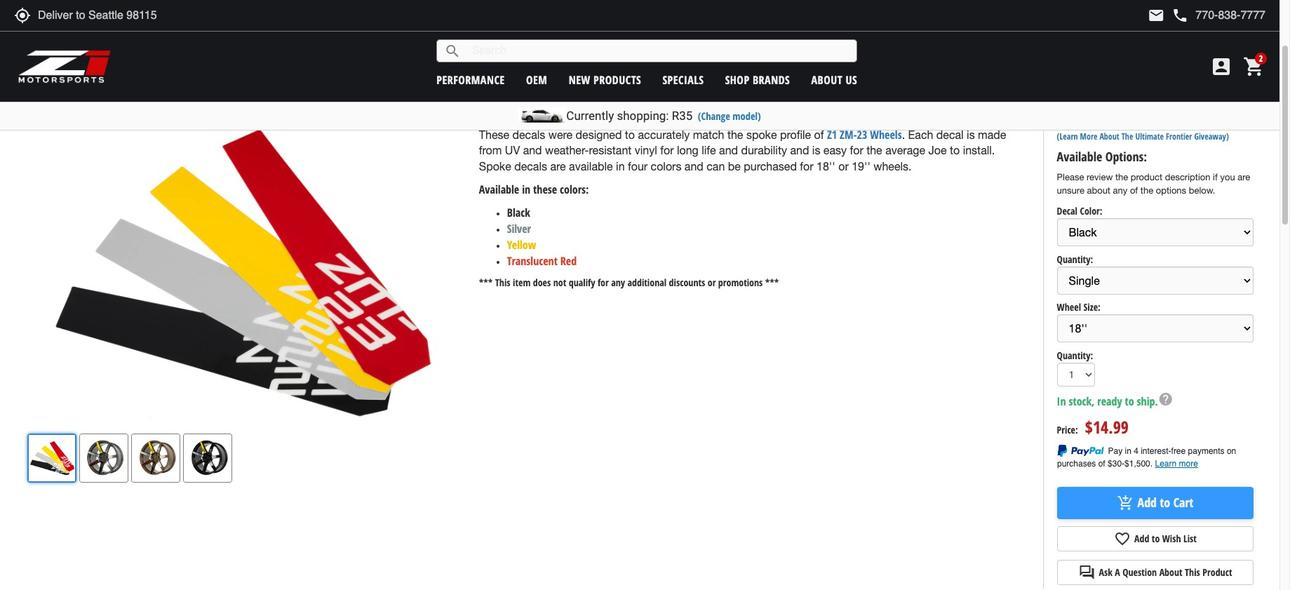 Task type: describe. For each thing, give the bounding box(es) containing it.
wheel for spoke
[[469, 17, 514, 42]]

spoke inside 'wheel spoke decals for z1 zm-23 wheels star star star star star_border 4/5 - (1 reviews) brand: z1 motorsports fits models: 350z / 370z / juke / g35 / g37 / q50 / q60 20...'
[[518, 17, 561, 42]]

wheels.
[[874, 160, 912, 173]]

specials
[[663, 72, 704, 87]]

currently shopping: r35 (change model)
[[567, 109, 761, 123]]

about
[[1087, 185, 1111, 196]]

shop brands link
[[725, 72, 790, 87]]

does
[[533, 276, 551, 289]]

in
[[1057, 393, 1066, 409]]

(learn
[[1057, 131, 1078, 143]]

help
[[1159, 392, 1174, 407]]

shop brands
[[725, 72, 790, 87]]

370z
[[545, 82, 565, 93]]

price: $14.99
[[1057, 415, 1129, 438]]

match
[[693, 128, 725, 141]]

to inside 'add_shopping_cart add to cart'
[[1160, 494, 1171, 511]]

add for add to cart
[[1138, 494, 1157, 511]]

and up be
[[719, 144, 738, 157]]

5 / from the left
[[643, 82, 647, 93]]

account_box
[[1211, 55, 1233, 78]]

of inside "these decals were designed to accurately match the spoke profile of z1 zm-23 wheels"
[[814, 128, 824, 141]]

translucent
[[507, 253, 558, 268]]

purchased
[[744, 160, 797, 173]]

$14.99
[[1086, 415, 1129, 438]]

1 vertical spatial or
[[708, 276, 716, 289]]

not
[[554, 276, 567, 289]]

options:
[[1106, 148, 1148, 165]]

options
[[1156, 185, 1187, 196]]

if
[[1213, 172, 1218, 183]]

frontier
[[1166, 131, 1193, 143]]

the down options:
[[1116, 172, 1129, 183]]

18''
[[817, 160, 836, 173]]

question
[[1123, 565, 1157, 579]]

1 horizontal spatial 23
[[857, 127, 868, 142]]

for inside 'wheel spoke decals for z1 zm-23 wheels star star star star star_border 4/5 - (1 reviews) brand: z1 motorsports fits models: 350z / 370z / juke / g35 / g37 / q50 / q60 20...'
[[615, 17, 635, 42]]

available
[[569, 160, 613, 173]]

ship.
[[1137, 393, 1159, 409]]

350z
[[517, 82, 537, 93]]

decal
[[1057, 204, 1078, 218]]

spoke inside . each decal is made from uv and weather-resistant vinyl for long life and durability and is easy for the average joe to install. spoke decals are available in four colors and can be purchased for 18'' or 19'' wheels.
[[479, 160, 511, 173]]

wish
[[1163, 532, 1182, 545]]

cart
[[1174, 494, 1194, 511]]

question_answer ask a question about this product
[[1079, 564, 1233, 581]]

1 quantity: from the top
[[1057, 252, 1094, 266]]

2 quantity: from the top
[[1057, 348, 1094, 362]]

you
[[1221, 172, 1236, 183]]

q50
[[649, 82, 665, 93]]

search
[[444, 42, 461, 59]]

fits
[[469, 81, 482, 94]]

below.
[[1189, 185, 1216, 196]]

zm- inside 'wheel spoke decals for z1 zm-23 wheels star star star star star_border 4/5 - (1 reviews) brand: z1 motorsports fits models: 350z / 370z / juke / g35 / g37 / q50 / q60 20...'
[[661, 17, 688, 42]]

decals inside . each decal is made from uv and weather-resistant vinyl for long life and durability and is easy for the average joe to install. spoke decals are available in four colors and can be purchased for 18'' or 19'' wheels.
[[515, 160, 547, 173]]

phone link
[[1172, 7, 1266, 24]]

about inside question_answer ask a question about this product
[[1160, 565, 1183, 579]]

us
[[846, 72, 858, 87]]

this inside question_answer ask a question about this product
[[1185, 565, 1201, 579]]

any inside (learn more about the ultimate frontier giveaway) available options: please review the product description if you are unsure about any of the options below.
[[1113, 185, 1128, 196]]

product
[[1131, 172, 1163, 183]]

shopping_cart link
[[1240, 55, 1266, 78]]

brand:
[[469, 63, 494, 77]]

1 horizontal spatial zm-
[[840, 127, 857, 142]]

item
[[513, 276, 531, 289]]

(learn more about the ultimate frontier giveaway) link
[[1057, 131, 1229, 143]]

Search search field
[[461, 40, 857, 62]]

joe
[[929, 144, 947, 157]]

silver
[[507, 221, 531, 236]]

and right uv in the left top of the page
[[523, 144, 542, 157]]

1 vertical spatial is
[[813, 144, 821, 157]]

for up 19''
[[850, 144, 864, 157]]

4/5 -
[[541, 47, 559, 58]]

the down the product
[[1141, 185, 1154, 196]]

. each decal is made from uv and weather-resistant vinyl for long life and durability and is easy for the average joe to install. spoke decals are available in four colors and can be purchased for 18'' or 19'' wheels.
[[479, 128, 1007, 173]]

from
[[479, 144, 502, 157]]

are inside (learn more about the ultimate frontier giveaway) available options: please review the product description if you are unsure about any of the options below.
[[1238, 172, 1251, 183]]

accurately
[[638, 128, 690, 141]]

question_answer
[[1079, 564, 1096, 581]]

vinyl
[[635, 144, 657, 157]]

star_border
[[525, 46, 539, 60]]

black silver yellow translucent red
[[507, 205, 577, 268]]

long
[[677, 144, 699, 157]]

0 vertical spatial is
[[967, 128, 975, 141]]

add_shopping_cart
[[1118, 495, 1135, 511]]

(learn more about the ultimate frontier giveaway) available options: please review the product description if you are unsure about any of the options below.
[[1057, 131, 1251, 196]]

be
[[728, 160, 741, 173]]

average
[[886, 144, 926, 157]]

in stock, ready to ship. help
[[1057, 392, 1174, 409]]

23 inside 'wheel spoke decals for z1 zm-23 wheels star star star star star_border 4/5 - (1 reviews) brand: z1 motorsports fits models: 350z / 370z / juke / g35 / g37 / q50 / q60 20...'
[[688, 17, 705, 42]]

these
[[533, 182, 557, 197]]

designed
[[576, 128, 622, 141]]

yellow
[[507, 237, 536, 252]]

additional
[[628, 276, 667, 289]]

1 star from the left
[[469, 46, 483, 60]]

mail
[[1148, 7, 1165, 24]]

life
[[702, 144, 716, 157]]

the
[[1122, 131, 1134, 143]]

review
[[1087, 172, 1113, 183]]

in inside . each decal is made from uv and weather-resistant vinyl for long life and durability and is easy for the average joe to install. spoke decals are available in four colors and can be purchased for 18'' or 19'' wheels.
[[616, 160, 625, 173]]

q60
[[673, 82, 688, 93]]



Task type: vqa. For each thing, say whether or not it's contained in the screenshot.
mail
yes



Task type: locate. For each thing, give the bounding box(es) containing it.
1 horizontal spatial any
[[1113, 185, 1128, 196]]

1 / from the left
[[539, 82, 543, 93]]

durability
[[741, 144, 787, 157]]

decals
[[565, 17, 610, 42]]

/ left g35
[[596, 82, 599, 93]]

to inside in stock, ready to ship. help
[[1125, 393, 1135, 409]]

1 horizontal spatial z1
[[640, 17, 656, 42]]

mail phone
[[1148, 7, 1189, 24]]

mail link
[[1148, 7, 1165, 24]]

for right decals
[[615, 17, 635, 42]]

account_box link
[[1207, 55, 1237, 78]]

1 horizontal spatial or
[[839, 160, 849, 173]]

z1 up the models:
[[496, 63, 505, 77]]

0 horizontal spatial zm-
[[661, 17, 688, 42]]

2 horizontal spatial z1
[[827, 127, 837, 142]]

are right 'you'
[[1238, 172, 1251, 183]]

*** left item
[[479, 276, 493, 289]]

and down profile
[[791, 144, 809, 157]]

color:
[[1080, 204, 1103, 218]]

available inside (learn more about the ultimate frontier giveaway) available options: please review the product description if you are unsure about any of the options below.
[[1057, 148, 1103, 165]]

shopping:
[[617, 109, 669, 123]]

0 horizontal spatial or
[[708, 276, 716, 289]]

price:
[[1057, 423, 1079, 436]]

ultimate
[[1136, 131, 1164, 143]]

0 vertical spatial any
[[1113, 185, 1128, 196]]

about us
[[812, 72, 858, 87]]

wheel left size:
[[1057, 300, 1082, 314]]

1 vertical spatial wheel
[[1057, 300, 1082, 314]]

in left 'four'
[[616, 160, 625, 173]]

1 horizontal spatial about
[[1100, 131, 1120, 143]]

1 horizontal spatial wheel
[[1057, 300, 1082, 314]]

1 vertical spatial wheels
[[870, 127, 902, 142]]

decal
[[937, 128, 964, 141]]

decals up available in these colors:
[[515, 160, 547, 173]]

1 horizontal spatial in
[[616, 160, 625, 173]]

0 vertical spatial about
[[812, 72, 843, 87]]

about left us
[[812, 72, 843, 87]]

for up 'colors'
[[661, 144, 674, 157]]

1 horizontal spatial are
[[1238, 172, 1251, 183]]

0 vertical spatial in
[[616, 160, 625, 173]]

0 horizontal spatial in
[[522, 182, 531, 197]]

1 vertical spatial decals
[[515, 160, 547, 173]]

profile
[[780, 128, 811, 141]]

r35
[[672, 109, 693, 123]]

and down long
[[685, 160, 704, 173]]

z1 zm-23 wheels link
[[827, 127, 902, 142]]

red
[[561, 253, 577, 268]]

my_location
[[14, 7, 31, 24]]

wheel inside 'wheel spoke decals for z1 zm-23 wheels star star star star star_border 4/5 - (1 reviews) brand: z1 motorsports fits models: 350z / 370z / juke / g35 / g37 / q50 / q60 20...'
[[469, 17, 514, 42]]

available up 'black'
[[479, 182, 520, 197]]

shop
[[725, 72, 750, 87]]

0 horizontal spatial wheels
[[710, 17, 762, 42]]

wheel for size:
[[1057, 300, 1082, 314]]

are
[[551, 160, 566, 173], [1238, 172, 1251, 183]]

add right favorite_border
[[1135, 532, 1150, 545]]

are down weather-
[[551, 160, 566, 173]]

currently
[[567, 109, 614, 123]]

about
[[812, 72, 843, 87], [1100, 131, 1120, 143], [1160, 565, 1183, 579]]

.
[[902, 128, 905, 141]]

to left wish
[[1152, 532, 1160, 545]]

can
[[707, 160, 725, 173]]

4 star from the left
[[511, 46, 525, 60]]

1 vertical spatial about
[[1100, 131, 1120, 143]]

these
[[479, 128, 510, 141]]

0 vertical spatial zm-
[[661, 17, 688, 42]]

star
[[469, 46, 483, 60], [483, 46, 497, 60], [497, 46, 511, 60], [511, 46, 525, 60]]

(change
[[698, 109, 730, 123]]

1 vertical spatial of
[[1131, 185, 1139, 196]]

the inside . each decal is made from uv and weather-resistant vinyl for long life and durability and is easy for the average joe to install. spoke decals are available in four colors and can be purchased for 18'' or 19'' wheels.
[[867, 144, 883, 157]]

for
[[615, 17, 635, 42], [661, 144, 674, 157], [850, 144, 864, 157], [800, 160, 814, 173], [598, 276, 609, 289]]

wheels up shop
[[710, 17, 762, 42]]

0 vertical spatial decals
[[513, 128, 546, 141]]

2 *** from the left
[[766, 276, 779, 289]]

/ right 350z
[[539, 82, 543, 93]]

new products link
[[569, 72, 642, 87]]

/ left g37
[[619, 82, 623, 93]]

spoke
[[747, 128, 777, 141]]

1 vertical spatial this
[[1185, 565, 1201, 579]]

add inside 'add_shopping_cart add to cart'
[[1138, 494, 1157, 511]]

qualify
[[569, 276, 595, 289]]

g37
[[625, 82, 641, 93]]

decals inside "these decals were designed to accurately match the spoke profile of z1 zm-23 wheels"
[[513, 128, 546, 141]]

please
[[1057, 172, 1085, 183]]

giveaway)
[[1195, 131, 1229, 143]]

about left the
[[1100, 131, 1120, 143]]

juke
[[573, 82, 594, 93]]

any right about
[[1113, 185, 1128, 196]]

colors
[[651, 160, 682, 173]]

1 vertical spatial 23
[[857, 127, 868, 142]]

0 vertical spatial or
[[839, 160, 849, 173]]

1 horizontal spatial is
[[967, 128, 975, 141]]

is up install.
[[967, 128, 975, 141]]

models:
[[484, 81, 515, 94]]

(change model) link
[[698, 109, 761, 123]]

1 vertical spatial z1
[[496, 63, 505, 77]]

0 horizontal spatial 23
[[688, 17, 705, 42]]

z1 up 'easy'
[[827, 127, 837, 142]]

promotions
[[719, 276, 763, 289]]

0 vertical spatial available
[[1057, 148, 1103, 165]]

shopping_cart
[[1244, 55, 1266, 78]]

0 horizontal spatial any
[[611, 276, 625, 289]]

0 horizontal spatial z1
[[496, 63, 505, 77]]

add right "add_shopping_cart"
[[1138, 494, 1157, 511]]

/ right g37
[[643, 82, 647, 93]]

quantity:
[[1057, 252, 1094, 266], [1057, 348, 1094, 362]]

favorite_border
[[1115, 530, 1131, 547]]

to
[[625, 128, 635, 141], [950, 144, 960, 157], [1125, 393, 1135, 409], [1160, 494, 1171, 511], [1152, 532, 1160, 545]]

to down decal
[[950, 144, 960, 157]]

or
[[839, 160, 849, 173], [708, 276, 716, 289]]

motorsports
[[507, 63, 555, 77]]

to inside favorite_border add to wish list
[[1152, 532, 1160, 545]]

/ right 370z
[[567, 82, 571, 93]]

add for add to wish list
[[1135, 532, 1150, 545]]

z1 up 'products'
[[640, 17, 656, 42]]

wheel spoke decals for z1 zm-23 wheels star star star star star_border 4/5 - (1 reviews) brand: z1 motorsports fits models: 350z / 370z / juke / g35 / g37 / q50 / q60 20...
[[469, 17, 762, 94]]

2 / from the left
[[567, 82, 571, 93]]

are inside . each decal is made from uv and weather-resistant vinyl for long life and durability and is easy for the average joe to install. spoke decals are available in four colors and can be purchased for 18'' or 19'' wheels.
[[551, 160, 566, 173]]

2 vertical spatial z1
[[827, 127, 837, 142]]

the down (change model) link
[[728, 128, 744, 141]]

is
[[967, 128, 975, 141], [813, 144, 821, 157]]

the down z1 zm-23 wheels link
[[867, 144, 883, 157]]

of up 'easy'
[[814, 128, 824, 141]]

0 vertical spatial 23
[[688, 17, 705, 42]]

to left ship.
[[1125, 393, 1135, 409]]

four
[[628, 160, 648, 173]]

1 vertical spatial quantity:
[[1057, 348, 1094, 362]]

wheel
[[469, 17, 514, 42], [1057, 300, 1082, 314]]

0 vertical spatial quantity:
[[1057, 252, 1094, 266]]

favorite_border add to wish list
[[1115, 530, 1197, 547]]

1 vertical spatial in
[[522, 182, 531, 197]]

1 vertical spatial spoke
[[479, 160, 511, 173]]

19''
[[852, 160, 871, 173]]

products
[[594, 72, 642, 87]]

0 vertical spatial add
[[1138, 494, 1157, 511]]

wheels up average
[[870, 127, 902, 142]]

unsure
[[1057, 185, 1085, 196]]

available
[[1057, 148, 1103, 165], [479, 182, 520, 197]]

is up the 18''
[[813, 144, 821, 157]]

1 vertical spatial add
[[1135, 532, 1150, 545]]

new
[[569, 72, 591, 87]]

zm- up 'easy'
[[840, 127, 857, 142]]

0 vertical spatial this
[[495, 276, 511, 289]]

decals up uv in the left top of the page
[[513, 128, 546, 141]]

1 horizontal spatial available
[[1057, 148, 1103, 165]]

*** this item does not qualify for any additional discounts or promotions ***
[[479, 276, 779, 289]]

black
[[507, 205, 530, 220]]

the inside "these decals were designed to accurately match the spoke profile of z1 zm-23 wheels"
[[728, 128, 744, 141]]

0 vertical spatial of
[[814, 128, 824, 141]]

this left item
[[495, 276, 511, 289]]

0 vertical spatial wheel
[[469, 17, 514, 42]]

/
[[539, 82, 543, 93], [567, 82, 571, 93], [596, 82, 599, 93], [619, 82, 623, 93], [643, 82, 647, 93], [667, 82, 670, 93]]

for left the 18''
[[800, 160, 814, 173]]

0 horizontal spatial about
[[812, 72, 843, 87]]

or right the 18''
[[839, 160, 849, 173]]

any left additional
[[611, 276, 625, 289]]

1 horizontal spatial spoke
[[518, 17, 561, 42]]

spoke up star_border
[[518, 17, 561, 42]]

or inside . each decal is made from uv and weather-resistant vinyl for long life and durability and is easy for the average joe to install. spoke decals are available in four colors and can be purchased for 18'' or 19'' wheels.
[[839, 160, 849, 173]]

0 horizontal spatial this
[[495, 276, 511, 289]]

1 horizontal spatial this
[[1185, 565, 1201, 579]]

*** right promotions
[[766, 276, 779, 289]]

more
[[1080, 131, 1098, 143]]

z1 motorsports logo image
[[18, 49, 112, 84]]

1 vertical spatial zm-
[[840, 127, 857, 142]]

performance
[[437, 72, 505, 87]]

resistant
[[589, 144, 632, 157]]

quantity: up wheel size: on the bottom right
[[1057, 252, 1094, 266]]

23
[[688, 17, 705, 42], [857, 127, 868, 142]]

of inside (learn more about the ultimate frontier giveaway) available options: please review the product description if you are unsure about any of the options below.
[[1131, 185, 1139, 196]]

0 horizontal spatial spoke
[[479, 160, 511, 173]]

this left product
[[1185, 565, 1201, 579]]

size:
[[1084, 300, 1101, 314]]

0 horizontal spatial are
[[551, 160, 566, 173]]

2 star from the left
[[483, 46, 497, 60]]

or right discounts
[[708, 276, 716, 289]]

1 *** from the left
[[479, 276, 493, 289]]

about right question in the right bottom of the page
[[1160, 565, 1183, 579]]

0 vertical spatial spoke
[[518, 17, 561, 42]]

1 horizontal spatial ***
[[766, 276, 779, 289]]

for right qualify on the top
[[598, 276, 609, 289]]

1 vertical spatial available
[[479, 182, 520, 197]]

uv
[[505, 144, 520, 157]]

to up vinyl
[[625, 128, 635, 141]]

wheel size:
[[1057, 300, 1101, 314]]

discounts
[[669, 276, 706, 289]]

23 up 19''
[[857, 127, 868, 142]]

/ left q60
[[667, 82, 670, 93]]

1 vertical spatial any
[[611, 276, 625, 289]]

of down the product
[[1131, 185, 1139, 196]]

3 star from the left
[[497, 46, 511, 60]]

1 horizontal spatial of
[[1131, 185, 1139, 196]]

spoke down from
[[479, 160, 511, 173]]

0 vertical spatial z1
[[640, 17, 656, 42]]

0 horizontal spatial ***
[[479, 276, 493, 289]]

easy
[[824, 144, 847, 157]]

phone
[[1172, 7, 1189, 24]]

1 horizontal spatial wheels
[[870, 127, 902, 142]]

0 horizontal spatial is
[[813, 144, 821, 157]]

0 horizontal spatial wheel
[[469, 17, 514, 42]]

3 / from the left
[[596, 82, 599, 93]]

list
[[1184, 532, 1197, 545]]

in left these
[[522, 182, 531, 197]]

new products
[[569, 72, 642, 87]]

to left cart
[[1160, 494, 1171, 511]]

about inside (learn more about the ultimate frontier giveaway) available options: please review the product description if you are unsure about any of the options below.
[[1100, 131, 1120, 143]]

6 / from the left
[[667, 82, 670, 93]]

description
[[1166, 172, 1211, 183]]

to inside "these decals were designed to accurately match the spoke profile of z1 zm-23 wheels"
[[625, 128, 635, 141]]

0 horizontal spatial available
[[479, 182, 520, 197]]

23 up specials link
[[688, 17, 705, 42]]

quantity: up stock,
[[1057, 348, 1094, 362]]

wheel up brand:
[[469, 17, 514, 42]]

0 vertical spatial wheels
[[710, 17, 762, 42]]

2 vertical spatial about
[[1160, 565, 1183, 579]]

available down 'more'
[[1057, 148, 1103, 165]]

to inside . each decal is made from uv and weather-resistant vinyl for long life and durability and is easy for the average joe to install. spoke decals are available in four colors and can be purchased for 18'' or 19'' wheels.
[[950, 144, 960, 157]]

add inside favorite_border add to wish list
[[1135, 532, 1150, 545]]

install.
[[963, 144, 995, 157]]

4 / from the left
[[619, 82, 623, 93]]

0 horizontal spatial of
[[814, 128, 824, 141]]

wheels inside 'wheel spoke decals for z1 zm-23 wheels star star star star star_border 4/5 - (1 reviews) brand: z1 motorsports fits models: 350z / 370z / juke / g35 / g37 / q50 / q60 20...'
[[710, 17, 762, 42]]

zm- up specials link
[[661, 17, 688, 42]]

2 horizontal spatial about
[[1160, 565, 1183, 579]]



